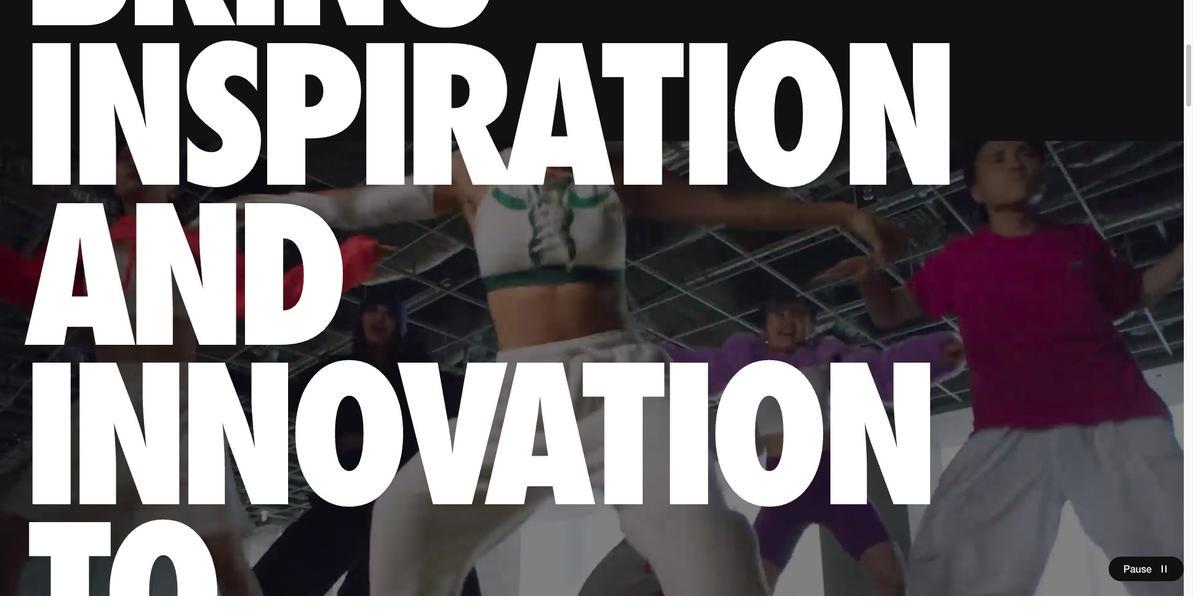 Task type: locate. For each thing, give the bounding box(es) containing it.
innovation
[[28, 316, 935, 556]]

pause
[[1124, 563, 1153, 575]]



Task type: vqa. For each thing, say whether or not it's contained in the screenshot.
Pause button
yes



Task type: describe. For each thing, give the bounding box(es) containing it.
and
[[28, 156, 346, 396]]

pause button
[[1109, 557, 1185, 582]]



